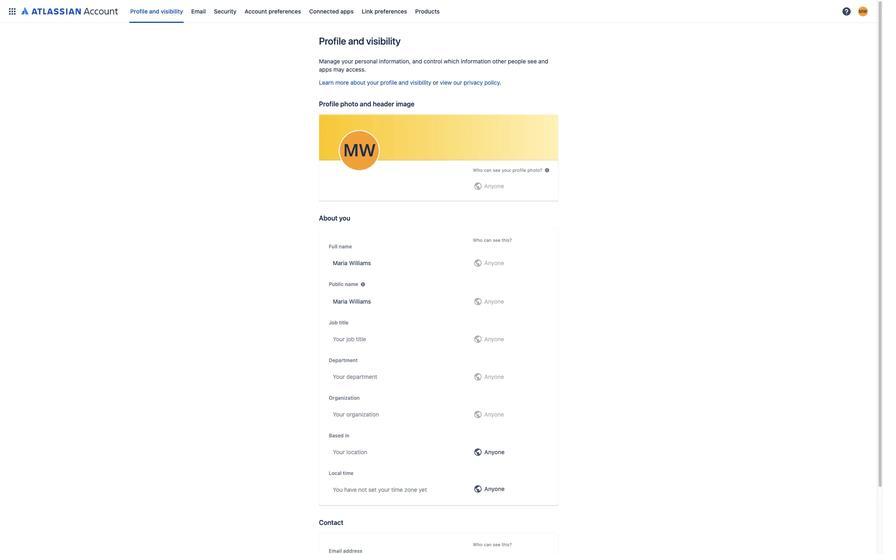 Task type: vqa. For each thing, say whether or not it's contained in the screenshot.


Task type: describe. For each thing, give the bounding box(es) containing it.
1 horizontal spatial profile and visibility
[[319, 35, 401, 47]]

based in
[[329, 433, 350, 439]]

1 can from the top
[[484, 168, 492, 173]]

based
[[329, 433, 344, 439]]

learn
[[319, 79, 334, 86]]

1 horizontal spatial title
[[356, 336, 366, 343]]

you have not set your time zone yet
[[333, 486, 427, 493]]

view
[[440, 79, 452, 86]]

profile and visibility inside profile and visibility link
[[130, 8, 183, 15]]

your right set
[[378, 486, 390, 493]]

photo
[[341, 100, 358, 108]]

department
[[329, 357, 358, 364]]

1 who can see this? from the top
[[473, 237, 512, 243]]

photo?
[[528, 168, 543, 173]]

your for your organization
[[333, 411, 345, 418]]

anyone button
[[470, 444, 552, 461]]

account
[[245, 8, 267, 15]]

and inside profile and visibility link
[[149, 8, 159, 15]]

control
[[424, 58, 442, 65]]

0 horizontal spatial title
[[339, 320, 349, 326]]

email
[[191, 8, 206, 15]]

anyone button
[[470, 481, 552, 497]]

public name
[[329, 281, 358, 287]]

3 anyone from the top
[[485, 298, 504, 305]]

header
[[373, 100, 394, 108]]

security link
[[212, 5, 239, 18]]

policy
[[485, 79, 500, 86]]

name for full name
[[339, 244, 352, 250]]

in
[[345, 433, 350, 439]]

yet
[[419, 486, 427, 493]]

account preferences
[[245, 8, 301, 15]]

2 vertical spatial profile
[[319, 100, 339, 108]]

6 anyone from the top
[[485, 411, 504, 418]]

set
[[369, 486, 377, 493]]

link preferences link
[[360, 5, 410, 18]]

have
[[344, 486, 357, 493]]

your for your department
[[333, 373, 345, 380]]

about
[[319, 215, 338, 222]]

1 maria williams from the top
[[333, 260, 371, 267]]

anyone inside dropdown button
[[485, 449, 505, 456]]

help image
[[842, 6, 852, 16]]

public
[[329, 281, 344, 287]]

2 anyone from the top
[[485, 260, 504, 267]]

1 vertical spatial time
[[392, 486, 403, 493]]

2 williams from the top
[[349, 298, 371, 305]]

your department
[[333, 373, 377, 380]]

connected apps link
[[307, 5, 356, 18]]

your inside the manage your personal information, and control which information other people see and apps may access.
[[342, 58, 353, 65]]

department
[[347, 373, 377, 380]]

local
[[329, 470, 342, 477]]

1 vertical spatial profile
[[319, 35, 346, 47]]

3 who from the top
[[473, 542, 483, 547]]

job title
[[329, 320, 349, 326]]

products
[[415, 8, 440, 15]]

manage profile menu element
[[5, 0, 840, 23]]

full
[[329, 244, 338, 250]]

you
[[333, 486, 343, 493]]

zone
[[405, 486, 417, 493]]

visibility inside manage profile menu element
[[161, 8, 183, 15]]

or
[[433, 79, 439, 86]]

you
[[339, 215, 350, 222]]

more
[[336, 79, 349, 86]]

organization
[[329, 395, 360, 401]]

connected apps
[[309, 8, 354, 15]]

email link
[[189, 5, 208, 18]]

not
[[358, 486, 367, 493]]

banner containing profile and visibility
[[0, 0, 877, 23]]

5 anyone from the top
[[485, 373, 504, 380]]

2 can from the top
[[484, 237, 492, 243]]

view our privacy policy link
[[440, 79, 500, 86]]

0 vertical spatial time
[[343, 470, 354, 477]]

location
[[347, 449, 368, 456]]



Task type: locate. For each thing, give the bounding box(es) containing it.
account image
[[859, 6, 868, 16]]

link
[[362, 8, 373, 15]]

1 vertical spatial apps
[[319, 66, 332, 73]]

preferences for link preferences
[[375, 8, 407, 15]]

preferences for account preferences
[[269, 8, 301, 15]]

8 anyone from the top
[[485, 486, 505, 493]]

preferences
[[269, 8, 301, 15], [375, 8, 407, 15]]

your job title
[[333, 336, 366, 343]]

1 vertical spatial title
[[356, 336, 366, 343]]

1 vertical spatial profile
[[513, 168, 526, 173]]

1 vertical spatial profile and visibility
[[319, 35, 401, 47]]

3 your from the top
[[333, 411, 345, 418]]

job
[[347, 336, 355, 343]]

1 vertical spatial who
[[473, 237, 483, 243]]

can
[[484, 168, 492, 173], [484, 237, 492, 243], [484, 542, 492, 547]]

learn more about your profile and visibility or view our privacy policy .
[[319, 79, 502, 86]]

1 preferences from the left
[[269, 8, 301, 15]]

information,
[[379, 58, 411, 65]]

1 horizontal spatial preferences
[[375, 8, 407, 15]]

profile and visibility link
[[128, 5, 186, 18]]

0 vertical spatial profile and visibility
[[130, 8, 183, 15]]

profile for and
[[381, 79, 397, 86]]

about
[[351, 79, 366, 86]]

7 anyone from the top
[[485, 449, 505, 456]]

switch to... image
[[7, 6, 17, 16]]

profile up header
[[381, 79, 397, 86]]

1 who from the top
[[473, 168, 483, 173]]

apps left link
[[341, 8, 354, 15]]

1 horizontal spatial apps
[[341, 8, 354, 15]]

2 vertical spatial who
[[473, 542, 483, 547]]

1 vertical spatial name
[[345, 281, 358, 287]]

job
[[329, 320, 338, 326]]

1 vertical spatial who can see this?
[[473, 542, 512, 547]]

1 horizontal spatial profile
[[513, 168, 526, 173]]

apps inside the manage your personal information, and control which information other people see and apps may access.
[[319, 66, 332, 73]]

1 anyone from the top
[[485, 183, 504, 190]]

apps inside manage profile menu element
[[341, 8, 354, 15]]

account preferences link
[[242, 5, 304, 18]]

and
[[149, 8, 159, 15], [348, 35, 364, 47], [413, 58, 422, 65], [539, 58, 549, 65], [399, 79, 409, 86], [360, 100, 371, 108]]

preferences right account
[[269, 8, 301, 15]]

see
[[528, 58, 537, 65], [493, 168, 501, 173], [493, 237, 501, 243], [493, 542, 501, 547]]

0 vertical spatial who can see this?
[[473, 237, 512, 243]]

0 vertical spatial maria
[[333, 260, 348, 267]]

organization
[[347, 411, 379, 418]]

1 vertical spatial williams
[[349, 298, 371, 305]]

learn more about your profile and visibility link
[[319, 79, 432, 86]]

1 williams from the top
[[349, 260, 371, 267]]

maria williams down public name at bottom left
[[333, 298, 371, 305]]

0 vertical spatial visibility
[[161, 8, 183, 15]]

your down the organization
[[333, 411, 345, 418]]

1 vertical spatial maria
[[333, 298, 348, 305]]

other
[[493, 58, 507, 65]]

0 horizontal spatial profile and visibility
[[130, 8, 183, 15]]

maria down public name at bottom left
[[333, 298, 348, 305]]

1 horizontal spatial visibility
[[366, 35, 401, 47]]

who can see this?
[[473, 237, 512, 243], [473, 542, 512, 547]]

your left job
[[333, 336, 345, 343]]

full name
[[329, 244, 352, 250]]

this?
[[502, 237, 512, 243], [502, 542, 512, 547]]

security
[[214, 8, 237, 15]]

manage your personal information, and control which information other people see and apps may access.
[[319, 58, 549, 73]]

products link
[[413, 5, 442, 18]]

1 vertical spatial can
[[484, 237, 492, 243]]

2 who from the top
[[473, 237, 483, 243]]

connected
[[309, 8, 339, 15]]

visibility
[[161, 8, 183, 15], [366, 35, 401, 47], [410, 79, 432, 86]]

0 vertical spatial this?
[[502, 237, 512, 243]]

your down based in
[[333, 449, 345, 456]]

0 vertical spatial profile
[[381, 79, 397, 86]]

your for your location
[[333, 449, 345, 456]]

2 preferences from the left
[[375, 8, 407, 15]]

preferences right link
[[375, 8, 407, 15]]

visibility left or
[[410, 79, 432, 86]]

profile
[[130, 8, 148, 15], [319, 35, 346, 47], [319, 100, 339, 108]]

4 your from the top
[[333, 449, 345, 456]]

title right "job"
[[339, 320, 349, 326]]

1 your from the top
[[333, 336, 345, 343]]

name right full
[[339, 244, 352, 250]]

who can see your profile photo?
[[473, 168, 543, 173]]

visibility left the email
[[161, 8, 183, 15]]

0 horizontal spatial apps
[[319, 66, 332, 73]]

banner
[[0, 0, 877, 23]]

0 vertical spatial apps
[[341, 8, 354, 15]]

0 vertical spatial profile
[[130, 8, 148, 15]]

your right about
[[367, 79, 379, 86]]

1 vertical spatial maria williams
[[333, 298, 371, 305]]

image
[[396, 100, 415, 108]]

2 vertical spatial visibility
[[410, 79, 432, 86]]

williams down public name at bottom left
[[349, 298, 371, 305]]

0 vertical spatial who
[[473, 168, 483, 173]]

time left the zone
[[392, 486, 403, 493]]

0 horizontal spatial preferences
[[269, 8, 301, 15]]

your down department
[[333, 373, 345, 380]]

2 who can see this? from the top
[[473, 542, 512, 547]]

1 horizontal spatial time
[[392, 486, 403, 493]]

anyone
[[485, 183, 504, 190], [485, 260, 504, 267], [485, 298, 504, 305], [485, 336, 504, 343], [485, 373, 504, 380], [485, 411, 504, 418], [485, 449, 505, 456], [485, 486, 505, 493]]

maria williams down the full name
[[333, 260, 371, 267]]

name for public name
[[345, 281, 358, 287]]

manage
[[319, 58, 340, 65]]

your up may
[[342, 58, 353, 65]]

2 maria williams from the top
[[333, 298, 371, 305]]

maria williams
[[333, 260, 371, 267], [333, 298, 371, 305]]

title right job
[[356, 336, 366, 343]]

may
[[334, 66, 345, 73]]

anyone inside popup button
[[485, 486, 505, 493]]

williams down the full name
[[349, 260, 371, 267]]

0 horizontal spatial time
[[343, 470, 354, 477]]

3 can from the top
[[484, 542, 492, 547]]

0 horizontal spatial profile
[[381, 79, 397, 86]]

4 anyone from the top
[[485, 336, 504, 343]]

profile for photo?
[[513, 168, 526, 173]]

0 vertical spatial maria williams
[[333, 260, 371, 267]]

name
[[339, 244, 352, 250], [345, 281, 358, 287]]

privacy
[[464, 79, 483, 86]]

maria
[[333, 260, 348, 267], [333, 298, 348, 305]]

link preferences
[[362, 8, 407, 15]]

preferences inside "link"
[[375, 8, 407, 15]]

time right local
[[343, 470, 354, 477]]

profile photo and header image
[[319, 100, 415, 108]]

your
[[333, 336, 345, 343], [333, 373, 345, 380], [333, 411, 345, 418], [333, 449, 345, 456]]

.
[[500, 79, 502, 86]]

profile left the photo?
[[513, 168, 526, 173]]

2 horizontal spatial visibility
[[410, 79, 432, 86]]

2 your from the top
[[333, 373, 345, 380]]

1 vertical spatial visibility
[[366, 35, 401, 47]]

local time
[[329, 470, 354, 477]]

your location
[[333, 449, 368, 456]]

our
[[454, 79, 462, 86]]

time
[[343, 470, 354, 477], [392, 486, 403, 493]]

1 vertical spatial this?
[[502, 542, 512, 547]]

who
[[473, 168, 483, 173], [473, 237, 483, 243], [473, 542, 483, 547]]

name right public
[[345, 281, 358, 287]]

about you
[[319, 215, 350, 222]]

williams
[[349, 260, 371, 267], [349, 298, 371, 305]]

2 this? from the top
[[502, 542, 512, 547]]

1 this? from the top
[[502, 237, 512, 243]]

access.
[[346, 66, 366, 73]]

your for your job title
[[333, 336, 345, 343]]

your organization
[[333, 411, 379, 418]]

personal
[[355, 58, 378, 65]]

apps
[[341, 8, 354, 15], [319, 66, 332, 73]]

apps down manage
[[319, 66, 332, 73]]

0 vertical spatial williams
[[349, 260, 371, 267]]

your left the photo?
[[502, 168, 512, 173]]

2 maria from the top
[[333, 298, 348, 305]]

0 vertical spatial name
[[339, 244, 352, 250]]

maria down the full name
[[333, 260, 348, 267]]

2 vertical spatial can
[[484, 542, 492, 547]]

0 vertical spatial title
[[339, 320, 349, 326]]

your
[[342, 58, 353, 65], [367, 79, 379, 86], [502, 168, 512, 173], [378, 486, 390, 493]]

profile and visibility
[[130, 8, 183, 15], [319, 35, 401, 47]]

which
[[444, 58, 460, 65]]

0 vertical spatial can
[[484, 168, 492, 173]]

people
[[508, 58, 526, 65]]

0 horizontal spatial visibility
[[161, 8, 183, 15]]

title
[[339, 320, 349, 326], [356, 336, 366, 343]]

see inside the manage your personal information, and control which information other people see and apps may access.
[[528, 58, 537, 65]]

visibility up information, at left
[[366, 35, 401, 47]]

information
[[461, 58, 491, 65]]

profile
[[381, 79, 397, 86], [513, 168, 526, 173]]

1 maria from the top
[[333, 260, 348, 267]]

contact
[[319, 519, 344, 527]]



